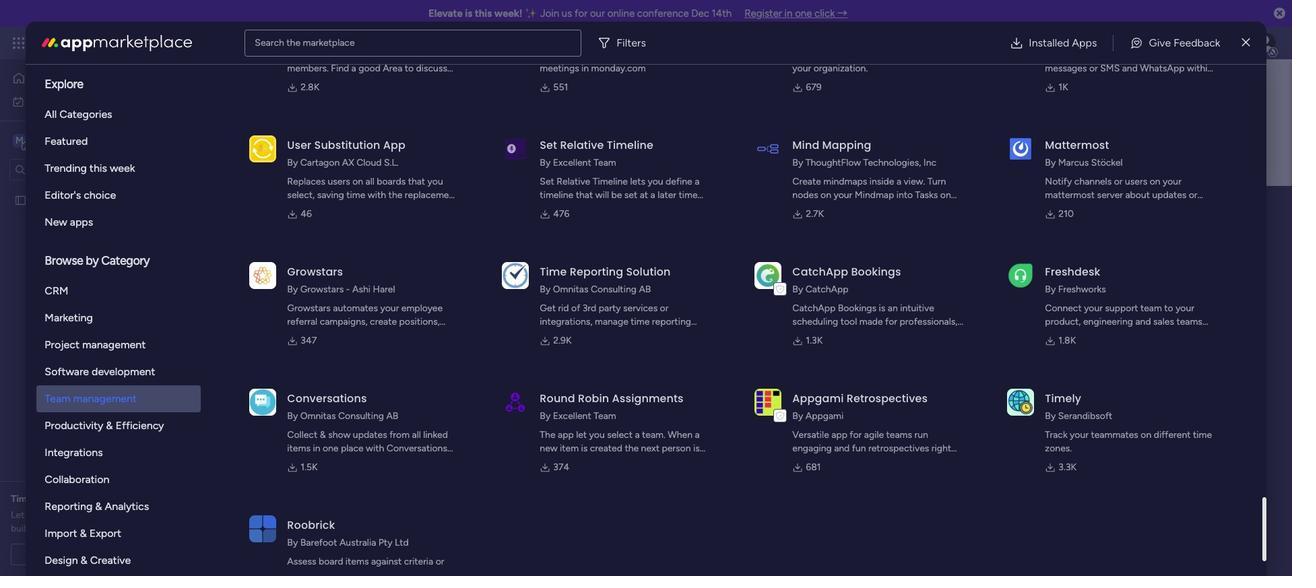 Task type: vqa. For each thing, say whether or not it's contained in the screenshot.


Task type: describe. For each thing, give the bounding box(es) containing it.
you inside set relative timeline lets you define a timeline that will be set at a later time (when triggered)
[[648, 176, 663, 187]]

collaboration
[[45, 473, 110, 486]]

editor's choice
[[45, 189, 116, 201]]

is inside the 'catchapp bookings is an intuitive scheduling tool made for professionals, to save time.'
[[879, 303, 885, 314]]

& for import & export
[[80, 527, 87, 540]]

with down members.
[[287, 76, 306, 88]]

or inside assess board items against criteria or guidelines. job candidates, competitiv
[[436, 556, 444, 567]]

is down let at the left of the page
[[581, 443, 588, 454]]

1 horizontal spatial team.
[[642, 429, 666, 441]]

team. inside connect your support team to your product, engineering and sales teams and streamline customer requests to your team.
[[1066, 343, 1090, 354]]

conversations inside conversations by omnitas consulting ab
[[287, 391, 367, 406]]

on down server
[[1111, 203, 1122, 214]]

and up 'customer'
[[1136, 316, 1151, 327]]

within inside "get rid of 3rd party services or integrations, manage time reporting within your monday.com account"
[[540, 329, 566, 341]]

s.l.
[[384, 157, 399, 168]]

week
[[110, 162, 135, 174]]

1 vertical spatial team
[[45, 392, 71, 405]]

project management
[[45, 338, 146, 351]]

what
[[107, 509, 128, 521]]

monday.com inside versatile app for agile teams run engaging and fun retrospectives right inside monday.com
[[820, 456, 874, 468]]

a inside create mindmaps inside a view. turn nodes on your mindmap into tasks on your board.
[[897, 176, 901, 187]]

software development
[[45, 365, 155, 378]]

team management
[[45, 392, 137, 405]]

an inside the 'catchapp bookings is an intuitive scheduling tool made for professionals, to save time.'
[[888, 303, 898, 314]]

the inside the app let you select a team. when a new item is created the next person is picked from this team.
[[625, 443, 639, 454]]

app logo image for growstars
[[250, 262, 276, 289]]

select product image
[[12, 36, 26, 50]]

that inside set relative timeline lets you define a timeline that will be set at a later time (when triggered)
[[576, 189, 593, 201]]

in inside host asynchronous recurring standup meetings in monday.com
[[581, 63, 589, 74]]

new apps
[[45, 216, 93, 228]]

made
[[859, 316, 883, 327]]

excellent for robin
[[553, 410, 591, 422]]

app logo image for timely
[[1007, 389, 1034, 416]]

set for set relative timeline lets you define a timeline that will be set at a later time (when triggered)
[[540, 176, 554, 187]]

keep
[[355, 329, 375, 341]]

all inside 'replaces users on all boards that you select, saving time with the replacement process.'
[[365, 176, 374, 187]]

with inside collect & show updates from all linked items in one place with conversations app for monday.com
[[366, 443, 384, 454]]

and inside versatile app for agile teams run engaging and fun retrospectives right inside monday.com
[[834, 443, 850, 454]]

be
[[611, 189, 622, 201]]

1 vertical spatial workspace
[[393, 191, 509, 221]]

home button
[[8, 67, 145, 89]]

from inside collect & show updates from all linked items in one place with conversations app for monday.com
[[389, 429, 410, 441]]

14th
[[712, 7, 732, 20]]

efficiency
[[116, 419, 164, 432]]

brad klo image
[[1254, 32, 1276, 54]]

on up the board.
[[821, 189, 831, 201]]

experts
[[43, 509, 74, 521]]

or inside "get rid of 3rd party services or integrations, manage time reporting within your monday.com account"
[[660, 303, 669, 314]]

work for monday work management
[[109, 35, 133, 51]]

by inside conversations by omnitas consulting ab
[[287, 410, 298, 422]]

dapulse x slim image
[[1242, 35, 1250, 51]]

a inside schedule a meeting button
[[86, 548, 91, 560]]

my work button
[[8, 91, 145, 112]]

versatile
[[793, 429, 829, 441]]

monday
[[60, 35, 106, 51]]

app for appgami retrospectives
[[832, 429, 847, 441]]

referral
[[287, 316, 317, 327]]

collect
[[287, 429, 317, 441]]

0 vertical spatial workspace
[[57, 134, 111, 147]]

2 vertical spatial workspace
[[467, 304, 513, 315]]

our inside time for an expert review let our experts review what you've built so far. free of charge
[[27, 509, 41, 521]]

app for round robin assignments
[[558, 429, 574, 441]]

conversations by omnitas consulting ab
[[287, 391, 398, 422]]

time inside "get rid of 3rd party services or integrations, manage time reporting within your monday.com account"
[[631, 316, 650, 327]]

export
[[89, 527, 121, 540]]

help image
[[1207, 36, 1221, 50]]

person
[[662, 443, 691, 454]]

to right area
[[405, 63, 414, 74]]

productivity
[[45, 419, 103, 432]]

this left week
[[90, 162, 107, 174]]

meeting
[[93, 548, 128, 560]]

✨
[[525, 7, 538, 20]]

workspace image
[[13, 133, 26, 148]]

& for collect & show updates from all linked items in one place with conversations app for monday.com
[[320, 429, 326, 441]]

notify
[[1045, 176, 1072, 187]]

to inside the 'catchapp bookings is an intuitive scheduling tool made for professionals, to save time.'
[[793, 329, 802, 341]]

timely by serandibsoft
[[1045, 391, 1113, 422]]

one inside collect & show updates from all linked items in one place with conversations app for monday.com
[[323, 443, 339, 454]]

substitution
[[314, 137, 380, 153]]

texting app to chat with your team members.  find a good area to discuss with your team
[[287, 49, 447, 88]]

time for for
[[11, 493, 32, 505]]

trending this week
[[45, 162, 135, 174]]

by inside the appgami retrospectives by appgami
[[793, 410, 803, 422]]

robin
[[578, 391, 609, 406]]

schedule a meeting button
[[11, 544, 161, 565]]

0 vertical spatial appgami
[[793, 391, 844, 406]]

by inside mattermost by marcus stöckel
[[1045, 157, 1056, 168]]

omnitas inside conversations by omnitas consulting ab
[[300, 410, 336, 422]]

channels
[[1074, 176, 1112, 187]]

by inside mind mapping by thoughtflow technologies, inc
[[793, 157, 803, 168]]

roobrick by barefoot australia pty ltd
[[287, 517, 409, 548]]

collect & show updates from all linked items in one place with conversations app for monday.com
[[287, 429, 448, 468]]

for inside versatile app for agile teams run engaging and fun retrospectives right inside monday.com
[[850, 429, 862, 441]]

items inside collect & show updates from all linked items in one place with conversations app for monday.com
[[287, 443, 311, 454]]

bookings for catchapp bookings by catchapp
[[851, 264, 901, 280]]

a right define at the top
[[695, 176, 700, 187]]

teammates
[[1091, 429, 1138, 441]]

app logo image for mattermost
[[1007, 135, 1034, 162]]

mapping
[[822, 137, 871, 153]]

to up "find"
[[339, 49, 348, 61]]

1 horizontal spatial one
[[795, 7, 812, 20]]

is right person
[[693, 443, 700, 454]]

a right select
[[635, 429, 640, 441]]

software
[[45, 365, 89, 378]]

support
[[1105, 303, 1138, 314]]

of inside time for an expert review let our experts review what you've built so far. free of charge
[[80, 523, 89, 534]]

next
[[641, 443, 660, 454]]

0 vertical spatial the
[[287, 37, 301, 48]]

catchapp for catchapp bookings is an intuitive scheduling tool made for professionals, to save time.
[[793, 303, 836, 314]]

creative
[[90, 554, 131, 567]]

consulting inside conversations by omnitas consulting ab
[[338, 410, 384, 422]]

main inside workspace selection element
[[31, 134, 55, 147]]

will
[[595, 189, 609, 201]]

your inside the growstars automates your employee referral campaigns, create positions, post, manage & keep track!
[[380, 303, 399, 314]]

in right recently
[[440, 304, 447, 315]]

ab inside conversations by omnitas consulting ab
[[386, 410, 398, 422]]

app logo image for user
[[250, 135, 276, 162]]

bookings for catchapp bookings is an intuitive scheduling tool made for professionals, to save time.
[[838, 303, 877, 314]]

ab inside time reporting solution by omnitas consulting ab
[[639, 284, 651, 295]]

click
[[815, 7, 835, 20]]

you down 'ashi'
[[355, 304, 370, 315]]

filters
[[617, 36, 646, 49]]

linked
[[423, 429, 448, 441]]

join
[[540, 7, 559, 20]]

account
[[646, 329, 681, 341]]

the inside 'replaces users on all boards that you select, saving time with the replacement process.'
[[388, 189, 402, 201]]

0 horizontal spatial team.
[[610, 456, 634, 468]]

679
[[806, 82, 822, 93]]

reporting inside time reporting solution by omnitas consulting ab
[[570, 264, 623, 280]]

is right elevate
[[465, 7, 472, 20]]

1 horizontal spatial main workspace
[[336, 191, 509, 221]]

created
[[590, 443, 622, 454]]

1.3k
[[806, 335, 823, 346]]

customer
[[1109, 329, 1149, 341]]

time inside set relative timeline lets you define a timeline that will be set at a later time (when triggered)
[[679, 189, 698, 201]]

users inside 'replaces users on all boards that you select, saving time with the replacement process.'
[[328, 176, 350, 187]]

3rd
[[583, 303, 596, 314]]

for inside time for an expert review let our experts review what you've built so far. free of charge
[[34, 493, 47, 505]]

you inside 'replaces users on all boards that you select, saving time with the replacement process.'
[[428, 176, 443, 187]]

round
[[540, 391, 575, 406]]

server
[[1097, 189, 1123, 201]]

us
[[562, 7, 572, 20]]

inbox image
[[1085, 36, 1099, 50]]

in right 'register'
[[785, 7, 793, 20]]

right
[[932, 443, 951, 454]]

place
[[341, 443, 364, 454]]

manage inside the growstars automates your employee referral campaigns, create positions, post, manage & keep track!
[[311, 329, 344, 341]]

for right us
[[575, 7, 588, 20]]

by inside 'catchapp bookings by catchapp'
[[793, 284, 803, 295]]

workspace selection element
[[13, 132, 113, 150]]

recurring
[[624, 49, 662, 61]]

replacement
[[405, 189, 458, 201]]

apps image
[[1145, 36, 1158, 50]]

on inside track your teammates on different time zones.
[[1141, 429, 1152, 441]]

intuitive
[[900, 303, 934, 314]]

texting
[[287, 49, 318, 61]]

guidelines.
[[287, 569, 332, 576]]

app inside the texting app to chat with your team members.  find a good area to discuss with your team
[[320, 49, 336, 61]]

or up server
[[1114, 176, 1123, 187]]

zones.
[[1045, 443, 1072, 454]]

on down turn
[[940, 189, 951, 201]]

1 vertical spatial review
[[77, 509, 104, 521]]

chat
[[350, 49, 369, 61]]

productivity & efficiency
[[45, 419, 164, 432]]

or inside send, receive and automate text messages or sms and whatsapp within monday.com
[[1089, 63, 1098, 74]]

save
[[804, 329, 823, 341]]

integrations
[[45, 446, 103, 459]]

catchapp for catchapp bookings by catchapp
[[793, 264, 848, 280]]

and down 'automate'
[[1122, 63, 1138, 74]]

against
[[371, 556, 402, 567]]

app logo image for time
[[502, 262, 529, 289]]

teams inside connect your support team to your product, engineering and sales teams and streamline customer requests to your team.
[[1177, 316, 1203, 327]]

a right when
[[695, 429, 700, 441]]

notifications image
[[1056, 36, 1069, 50]]

job
[[334, 569, 350, 576]]

send,
[[1045, 49, 1069, 61]]

categories
[[59, 108, 112, 121]]

a right at in the top of the page
[[651, 189, 655, 201]]

members.
[[287, 63, 329, 74]]

candidates,
[[352, 569, 401, 576]]

by inside growstars by growstars - ashi harel
[[287, 284, 298, 295]]

import & export
[[45, 527, 121, 540]]

see plans
[[236, 37, 276, 49]]

or right "about"
[[1189, 189, 1198, 201]]

see plans button
[[217, 33, 282, 53]]

assignments
[[612, 391, 684, 406]]

this inside the app let you select a team. when a new item is created the next person is picked from this team.
[[593, 456, 608, 468]]

in inside collect & show updates from all linked items in one place with conversations app for monday.com
[[313, 443, 320, 454]]

within inside send, receive and automate text messages or sms and whatsapp within monday.com
[[1187, 63, 1213, 74]]

app logo image for freshdesk
[[1007, 262, 1034, 289]]

on up "about"
[[1150, 176, 1161, 187]]

and up sms
[[1104, 49, 1120, 61]]

good
[[359, 63, 381, 74]]

invite members image
[[1115, 36, 1128, 50]]

set for set relative timeline by excellent team
[[540, 137, 557, 153]]

0 horizontal spatial reporting
[[45, 500, 93, 513]]

to right 'requests'
[[1191, 329, 1200, 341]]



Task type: locate. For each thing, give the bounding box(es) containing it.
2.8k
[[301, 82, 320, 93]]

1 horizontal spatial items
[[346, 556, 369, 567]]

& left show
[[320, 429, 326, 441]]

excellent up let at the left of the page
[[553, 410, 591, 422]]

mattermost by marcus stöckel
[[1045, 137, 1123, 168]]

relative inside the set relative timeline by excellent team
[[560, 137, 604, 153]]

timeline inside the set relative timeline by excellent team
[[607, 137, 654, 153]]

monday.com inside send, receive and automate text messages or sms and whatsapp within monday.com
[[1045, 76, 1100, 88]]

with inside 'replaces users on all boards that you select, saving time with the replacement process.'
[[368, 189, 386, 201]]

bookings up the tool
[[838, 303, 877, 314]]

that up 'triggered)'
[[576, 189, 593, 201]]

omnitas
[[553, 284, 588, 295], [300, 410, 336, 422]]

by inside user substitution app by cartagon ax cloud s.l.
[[287, 157, 298, 168]]

one
[[795, 7, 812, 20], [323, 443, 339, 454]]

the
[[540, 429, 556, 441]]

1 horizontal spatial time
[[540, 264, 567, 280]]

appgami
[[793, 391, 844, 406], [806, 410, 844, 422]]

1 vertical spatial board
[[319, 556, 343, 567]]

0 vertical spatial timeline
[[607, 137, 654, 153]]

inside inside create mindmaps inside a view. turn nodes on your mindmap into tasks on your board.
[[870, 176, 894, 187]]

inside inside versatile app for agile teams run engaging and fun retrospectives right inside monday.com
[[793, 456, 817, 468]]

0 horizontal spatial main workspace
[[31, 134, 111, 147]]

0 vertical spatial an
[[888, 303, 898, 314]]

app logo image for round
[[502, 389, 529, 416]]

monday.com down the place
[[322, 456, 376, 468]]

work inside button
[[45, 95, 65, 107]]

is
[[465, 7, 472, 20], [879, 303, 885, 314], [581, 443, 588, 454], [693, 443, 700, 454]]

excellent inside "round robin assignments by excellent team"
[[553, 410, 591, 422]]

& inside the growstars automates your employee referral campaigns, create positions, post, manage & keep track!
[[347, 329, 353, 341]]

australia
[[339, 537, 376, 548]]

within right "great"
[[936, 49, 962, 61]]

2 horizontal spatial app
[[832, 429, 847, 441]]

you right "lets"
[[648, 176, 663, 187]]

set
[[540, 137, 557, 153], [540, 176, 554, 187]]

growstars for growstars automates your employee referral campaigns, create positions, post, manage & keep track!
[[287, 303, 331, 314]]

time right different
[[1193, 429, 1212, 441]]

1 vertical spatial test
[[277, 335, 295, 347]]

option
[[0, 188, 172, 191]]

or down receive on the top right
[[1089, 63, 1098, 74]]

by inside 'roobrick by barefoot australia pty ltd'
[[287, 537, 298, 548]]

timeline up "lets"
[[607, 137, 654, 153]]

management for project management
[[82, 338, 146, 351]]

inside down engaging
[[793, 456, 817, 468]]

team. down streamline
[[1066, 343, 1090, 354]]

your inside "get rid of 3rd party services or integrations, manage time reporting within your monday.com account"
[[568, 329, 587, 341]]

0 vertical spatial updates
[[1152, 189, 1187, 201]]

& down campaigns,
[[347, 329, 353, 341]]

time up "get"
[[540, 264, 567, 280]]

review up what
[[93, 493, 122, 505]]

test inside list box
[[32, 194, 49, 206]]

& for reporting & analytics
[[95, 500, 102, 513]]

0 vertical spatial growstars
[[287, 264, 343, 280]]

growstars automates your employee referral campaigns, create positions, post, manage & keep track!
[[287, 303, 443, 341]]

retrospectives
[[868, 443, 929, 454]]

board.
[[814, 203, 840, 214]]

set inside the set relative timeline by excellent team
[[540, 137, 557, 153]]

team down robin on the bottom left of page
[[594, 410, 616, 422]]

1 horizontal spatial consulting
[[591, 284, 637, 295]]

time inside time reporting solution by omnitas consulting ab
[[540, 264, 567, 280]]

0 vertical spatial of
[[571, 303, 580, 314]]

on
[[352, 176, 363, 187], [1150, 176, 1161, 187], [821, 189, 831, 201], [940, 189, 951, 201], [1111, 203, 1122, 214], [1141, 429, 1152, 441]]

engaging
[[793, 443, 832, 454]]

by up the
[[540, 410, 551, 422]]

consulting inside time reporting solution by omnitas consulting ab
[[591, 284, 637, 295]]

0 horizontal spatial users
[[328, 176, 350, 187]]

development
[[92, 365, 155, 378]]

items inside assess board items against criteria or guidelines. job candidates, competitiv
[[346, 556, 369, 567]]

or up reporting
[[660, 303, 669, 314]]

0 vertical spatial relative
[[560, 137, 604, 153]]

2 horizontal spatial the
[[625, 443, 639, 454]]

(when
[[540, 203, 566, 214]]

team up will on the top
[[594, 157, 616, 168]]

1 horizontal spatial team
[[413, 49, 434, 61]]

give feedback link
[[1119, 29, 1231, 56]]

2 excellent from the top
[[553, 410, 591, 422]]

bookings inside the 'catchapp bookings is an intuitive scheduling tool made for professionals, to save time.'
[[838, 303, 877, 314]]

main workspace inside workspace selection element
[[31, 134, 111, 147]]

an up experts
[[49, 493, 60, 505]]

growstars for growstars by growstars - ashi harel
[[287, 264, 343, 280]]

app down collect on the left of page
[[287, 456, 305, 468]]

this right the employee
[[449, 304, 465, 315]]

1 horizontal spatial app
[[558, 429, 574, 441]]

boards inside 'replaces users on all boards that you select, saving time with the replacement process.'
[[377, 176, 406, 187]]

1 horizontal spatial reporting
[[570, 264, 623, 280]]

by inside the set relative timeline by excellent team
[[540, 157, 551, 168]]

teams up retrospectives
[[886, 429, 912, 441]]

with down cloud
[[368, 189, 386, 201]]

choice
[[84, 189, 116, 201]]

monday.com inside collect & show updates from all linked items in one place with conversations app for monday.com
[[322, 456, 376, 468]]

that inside 'replaces users on all boards that you select, saving time with the replacement process.'
[[408, 176, 425, 187]]

boards down s.l.
[[377, 176, 406, 187]]

sales
[[1153, 316, 1174, 327]]

your inside celebrate & recognize great work within your organization.
[[793, 63, 811, 74]]

& for design & creative
[[81, 554, 87, 567]]

apps marketplace image
[[42, 35, 192, 51]]

users up saving at the left top of the page
[[328, 176, 350, 187]]

updates
[[1152, 189, 1187, 201], [353, 429, 387, 441]]

0 vertical spatial team
[[594, 157, 616, 168]]

explore
[[45, 77, 83, 92]]

updates inside collect & show updates from all linked items in one place with conversations app for monday.com
[[353, 429, 387, 441]]

Search in workspace field
[[28, 162, 113, 177]]

0 horizontal spatial board
[[319, 556, 343, 567]]

the up texting
[[287, 37, 301, 48]]

0 horizontal spatial our
[[27, 509, 41, 521]]

team. up next
[[642, 429, 666, 441]]

view.
[[904, 176, 925, 187]]

give
[[1149, 36, 1171, 49]]

by up the connect
[[1045, 284, 1056, 295]]

set relative timeline by excellent team
[[540, 137, 654, 168]]

track
[[1045, 429, 1068, 441]]

0 horizontal spatial of
[[80, 523, 89, 534]]

1 horizontal spatial work
[[109, 35, 133, 51]]

on inside 'replaces users on all boards that you select, saving time with the replacement process.'
[[352, 176, 363, 187]]

time inside 'replaces users on all boards that you select, saving time with the replacement process.'
[[346, 189, 365, 201]]

1 horizontal spatial all
[[412, 429, 421, 441]]

0 vertical spatial reporting
[[570, 264, 623, 280]]

1 vertical spatial main
[[336, 191, 388, 221]]

catchapp inside the 'catchapp bookings is an intuitive scheduling tool made for professionals, to save time.'
[[793, 303, 836, 314]]

professionals,
[[900, 316, 958, 327]]

0 horizontal spatial teams
[[886, 429, 912, 441]]

1 vertical spatial manage
[[311, 329, 344, 341]]

barefoot
[[300, 537, 337, 548]]

by inside "round robin assignments by excellent team"
[[540, 410, 551, 422]]

0 vertical spatial omnitas
[[553, 284, 588, 295]]

0 horizontal spatial items
[[287, 443, 311, 454]]

0 vertical spatial excellent
[[553, 157, 591, 168]]

team for round
[[594, 410, 616, 422]]

an left intuitive
[[888, 303, 898, 314]]

timeline up be
[[593, 176, 628, 187]]

lets
[[630, 176, 645, 187]]

search everything image
[[1178, 36, 1191, 50]]

1 vertical spatial main workspace
[[336, 191, 509, 221]]

& for celebrate & recognize great work within your organization.
[[836, 49, 842, 61]]

1 vertical spatial app
[[287, 456, 305, 468]]

messages
[[1045, 63, 1087, 74]]

0 vertical spatial board
[[1145, 203, 1170, 214]]

monday work management
[[60, 35, 209, 51]]

select,
[[287, 189, 315, 201]]

timeline for set relative timeline lets you define a timeline that will be set at a later time (when triggered)
[[593, 176, 628, 187]]

2 horizontal spatial within
[[1187, 63, 1213, 74]]

app inside versatile app for agile teams run engaging and fun retrospectives right inside monday.com
[[832, 429, 847, 441]]

0 vertical spatial review
[[93, 493, 122, 505]]

1 horizontal spatial within
[[936, 49, 962, 61]]

1 vertical spatial appgami
[[806, 410, 844, 422]]

manage inside "get rid of 3rd party services or integrations, manage time reporting within your monday.com account"
[[595, 316, 628, 327]]

& left what
[[95, 500, 102, 513]]

this left 'week!'
[[475, 7, 492, 20]]

that up replacement
[[408, 176, 425, 187]]

review up import & export
[[77, 509, 104, 521]]

by
[[287, 157, 298, 168], [540, 157, 551, 168], [793, 157, 803, 168], [1045, 157, 1056, 168], [287, 284, 298, 295], [540, 284, 551, 295], [793, 284, 803, 295], [1045, 284, 1056, 295], [287, 410, 298, 422], [540, 410, 551, 422], [793, 410, 803, 422], [1045, 410, 1056, 422], [287, 537, 298, 548]]

app right "versatile"
[[832, 429, 847, 441]]

serandibsoft
[[1058, 410, 1113, 422]]

team inside connect your support team to your product, engineering and sales teams and streamline customer requests to your team.
[[1141, 303, 1162, 314]]

far.
[[44, 523, 57, 534]]

46
[[301, 208, 312, 220]]

time reporting solution by omnitas consulting ab
[[540, 264, 671, 295]]

post,
[[287, 329, 308, 341]]

stöckel
[[1091, 157, 1123, 168]]

you
[[428, 176, 443, 187], [648, 176, 663, 187], [355, 304, 370, 315], [589, 429, 605, 441]]

app logo image
[[250, 135, 276, 162], [502, 135, 529, 162], [755, 135, 782, 162], [1007, 135, 1034, 162], [250, 262, 276, 289], [502, 262, 529, 289], [755, 262, 782, 289], [1007, 262, 1034, 289], [250, 389, 276, 416], [502, 389, 529, 416], [755, 389, 782, 416], [1007, 389, 1034, 416], [250, 515, 276, 542]]

1 vertical spatial from
[[570, 456, 590, 468]]

1 vertical spatial one
[[323, 443, 339, 454]]

by inside the timely by serandibsoft
[[1045, 410, 1056, 422]]

whatsapp
[[1140, 63, 1185, 74]]

relative for set relative timeline lets you define a timeline that will be set at a later time (when triggered)
[[557, 176, 590, 187]]

1 vertical spatial conversations
[[387, 443, 447, 454]]

1 horizontal spatial inside
[[870, 176, 894, 187]]

0 vertical spatial main workspace
[[31, 134, 111, 147]]

growstars inside the growstars automates your employee referral campaigns, create positions, post, manage & keep track!
[[287, 303, 331, 314]]

item
[[560, 443, 579, 454]]

your inside track your teammates on different time zones.
[[1070, 429, 1089, 441]]

2 vertical spatial management
[[73, 392, 137, 405]]

1 vertical spatial our
[[27, 509, 41, 521]]

0 vertical spatial consulting
[[591, 284, 637, 295]]

bookings inside 'catchapp bookings by catchapp'
[[851, 264, 901, 280]]

& up organization.
[[836, 49, 842, 61]]

0 vertical spatial team
[[413, 49, 434, 61]]

time for reporting
[[540, 264, 567, 280]]

0 horizontal spatial that
[[408, 176, 425, 187]]

1 vertical spatial growstars
[[300, 284, 344, 295]]

within down integrations,
[[540, 329, 566, 341]]

manage down party
[[595, 316, 628, 327]]

installed apps
[[1029, 36, 1097, 49]]

conversations down linked
[[387, 443, 447, 454]]

round robin assignments by excellent team
[[540, 391, 684, 422]]

app down marketplace
[[320, 49, 336, 61]]

1 horizontal spatial main
[[336, 191, 388, 221]]

time inside time for an expert review let our experts review what you've built so far. free of charge
[[11, 493, 32, 505]]

& inside celebrate & recognize great work within your organization.
[[836, 49, 842, 61]]

team inside "round robin assignments by excellent team"
[[594, 410, 616, 422]]

sms
[[1100, 63, 1120, 74]]

& right design
[[81, 554, 87, 567]]

Main workspace field
[[333, 191, 1238, 221]]

0 horizontal spatial team
[[329, 76, 351, 88]]

1 horizontal spatial from
[[570, 456, 590, 468]]

app inside user substitution app by cartagon ax cloud s.l.
[[383, 137, 406, 153]]

476
[[553, 208, 570, 220]]

host asynchronous recurring standup meetings in monday.com
[[540, 49, 700, 74]]

work up all on the top of page
[[45, 95, 65, 107]]

1 horizontal spatial teams
[[1177, 316, 1203, 327]]

& left efficiency
[[106, 419, 113, 432]]

timeline
[[540, 189, 573, 201]]

0 vertical spatial main
[[31, 134, 55, 147]]

0 horizontal spatial an
[[49, 493, 60, 505]]

define
[[666, 176, 692, 187]]

board inside assess board items against criteria or guidelines. job candidates, competitiv
[[319, 556, 343, 567]]

let
[[11, 509, 24, 521]]

0 vertical spatial all
[[365, 176, 374, 187]]

2 horizontal spatial team
[[1141, 303, 1162, 314]]

with up 'good'
[[371, 49, 389, 61]]

to left save
[[793, 329, 802, 341]]

automate
[[1122, 49, 1163, 61]]

team down software at the left bottom of page
[[45, 392, 71, 405]]

ab up collect & show updates from all linked items in one place with conversations app for monday.com
[[386, 410, 398, 422]]

test left 347
[[277, 335, 295, 347]]

all
[[45, 108, 57, 121]]

2 set from the top
[[540, 176, 554, 187]]

relative for set relative timeline by excellent team
[[560, 137, 604, 153]]

a inside the texting app to chat with your team members.  find a good area to discuss with your team
[[351, 63, 356, 74]]

1 vertical spatial reporting
[[45, 500, 93, 513]]

asynchronous
[[563, 49, 622, 61]]

integrations,
[[540, 316, 593, 327]]

thoughtflow
[[806, 157, 861, 168]]

for inside the 'catchapp bookings is an intuitive scheduling tool made for professionals, to save time.'
[[885, 316, 897, 327]]

updates inside notify channels or users on your mattermost server about updates or status changes on your board
[[1152, 189, 1187, 201]]

work for my work
[[45, 95, 65, 107]]

0 horizontal spatial the
[[287, 37, 301, 48]]

monday.com down fun
[[820, 456, 874, 468]]

0 vertical spatial inside
[[870, 176, 894, 187]]

1 vertical spatial updates
[[353, 429, 387, 441]]

0 vertical spatial our
[[590, 7, 605, 20]]

0 horizontal spatial time
[[11, 493, 32, 505]]

1 vertical spatial boards
[[291, 272, 324, 284]]

to up 'sales'
[[1164, 303, 1173, 314]]

time inside track your teammates on different time zones.
[[1193, 429, 1212, 441]]

relative up will on the top
[[560, 137, 604, 153]]

1 vertical spatial items
[[346, 556, 369, 567]]

public board image
[[14, 194, 27, 206]]

main down cloud
[[336, 191, 388, 221]]

0 horizontal spatial app
[[320, 49, 336, 61]]

by up referral
[[287, 284, 298, 295]]

by inside time reporting solution by omnitas consulting ab
[[540, 284, 551, 295]]

time right saving at the left top of the page
[[346, 189, 365, 201]]

0 horizontal spatial omnitas
[[300, 410, 336, 422]]

mattermost
[[1045, 189, 1095, 201]]

create
[[370, 316, 397, 327]]

the app let you select a team. when a new item is created the next person is picked from this team.
[[540, 429, 700, 468]]

your
[[392, 49, 411, 61], [793, 63, 811, 74], [308, 76, 327, 88], [1163, 176, 1182, 187], [834, 189, 852, 201], [793, 203, 811, 214], [1124, 203, 1143, 214], [380, 303, 399, 314], [1084, 303, 1103, 314], [1176, 303, 1195, 314], [568, 329, 587, 341], [1045, 343, 1064, 354], [1070, 429, 1089, 441]]

1 vertical spatial consulting
[[338, 410, 384, 422]]

saving
[[317, 189, 344, 201]]

boards right recent
[[291, 272, 324, 284]]

app logo image for conversations
[[250, 389, 276, 416]]

schedule
[[44, 548, 83, 560]]

team inside the set relative timeline by excellent team
[[594, 157, 616, 168]]

our left online
[[590, 7, 605, 20]]

one left click
[[795, 7, 812, 20]]

roobrick
[[287, 517, 335, 533]]

omnitas inside time reporting solution by omnitas consulting ab
[[553, 284, 588, 295]]

for
[[575, 7, 588, 20], [885, 316, 897, 327], [850, 429, 862, 441], [307, 456, 319, 468], [34, 493, 47, 505]]

plans
[[254, 37, 276, 49]]

2 users from the left
[[1125, 176, 1147, 187]]

1 vertical spatial set
[[540, 176, 554, 187]]

browse by category
[[45, 253, 150, 268]]

browse
[[45, 253, 83, 268]]

or right criteria
[[436, 556, 444, 567]]

1 vertical spatial excellent
[[553, 410, 591, 422]]

0 horizontal spatial test
[[32, 194, 49, 206]]

search
[[255, 37, 284, 48]]

my
[[30, 95, 43, 107]]

is up the made on the bottom
[[879, 303, 885, 314]]

items up job
[[346, 556, 369, 567]]

updates right "about"
[[1152, 189, 1187, 201]]

items down collect on the left of page
[[287, 443, 311, 454]]

work right "great"
[[913, 49, 934, 61]]

growstars
[[287, 264, 343, 280], [300, 284, 344, 295], [287, 303, 331, 314]]

1 vertical spatial management
[[82, 338, 146, 351]]

recent boards
[[254, 272, 324, 284]]

within inside celebrate & recognize great work within your organization.
[[936, 49, 962, 61]]

management for team management
[[73, 392, 137, 405]]

the down select
[[625, 443, 639, 454]]

test list box
[[0, 186, 172, 393]]

home
[[31, 72, 57, 84]]

scheduling
[[793, 316, 838, 327]]

1 set from the top
[[540, 137, 557, 153]]

pty
[[378, 537, 392, 548]]

set inside set relative timeline lets you define a timeline that will be set at a later time (when triggered)
[[540, 176, 554, 187]]

0 vertical spatial one
[[795, 7, 812, 20]]

0 horizontal spatial all
[[365, 176, 374, 187]]

for inside collect & show updates from all linked items in one place with conversations app for monday.com
[[307, 456, 319, 468]]

teams inside versatile app for agile teams run engaging and fun retrospectives right inside monday.com
[[886, 429, 912, 441]]

our up so
[[27, 509, 41, 521]]

team for set
[[594, 157, 616, 168]]

0 vertical spatial within
[[936, 49, 962, 61]]

excellent for relative
[[553, 157, 591, 168]]

recent
[[254, 272, 288, 284]]

and down product,
[[1045, 329, 1061, 341]]

by up notify
[[1045, 157, 1056, 168]]

1 horizontal spatial boards
[[377, 176, 406, 187]]

0 vertical spatial conversations
[[287, 391, 367, 406]]

by inside the freshdesk by freshworks
[[1045, 284, 1056, 295]]

excellent up timeline
[[553, 157, 591, 168]]

campaigns,
[[320, 316, 368, 327]]

2 vertical spatial team
[[594, 410, 616, 422]]

boards
[[377, 176, 406, 187], [291, 272, 324, 284]]

relative inside set relative timeline lets you define a timeline that will be set at a later time (when triggered)
[[557, 176, 590, 187]]

mindmap
[[855, 189, 894, 201]]

& inside collect & show updates from all linked items in one place with conversations app for monday.com
[[320, 429, 326, 441]]

streamline
[[1063, 329, 1107, 341]]

monday.com inside "get rid of 3rd party services or integrations, manage time reporting within your monday.com account"
[[589, 329, 644, 341]]

app logo image for mind
[[755, 135, 782, 162]]

-
[[346, 284, 350, 295]]

teams up 'requests'
[[1177, 316, 1203, 327]]

from inside the app let you select a team. when a new item is created the next person is picked from this team.
[[570, 456, 590, 468]]

on left different
[[1141, 429, 1152, 441]]

1 excellent from the top
[[553, 157, 591, 168]]

2 horizontal spatial work
[[913, 49, 934, 61]]

& for productivity & efficiency
[[106, 419, 113, 432]]

1 vertical spatial of
[[80, 523, 89, 534]]

run
[[915, 429, 928, 441]]

0 horizontal spatial work
[[45, 95, 65, 107]]

app inside collect & show updates from all linked items in one place with conversations app for monday.com
[[287, 456, 305, 468]]

0 horizontal spatial boards
[[291, 272, 324, 284]]

give feedback button
[[1119, 29, 1231, 56]]

1 users from the left
[[328, 176, 350, 187]]

by down user
[[287, 157, 298, 168]]

you inside the app let you select a team. when a new item is created the next person is picked from this team.
[[589, 429, 605, 441]]

work inside celebrate & recognize great work within your organization.
[[913, 49, 934, 61]]

and up referral
[[285, 304, 301, 315]]

reporting up 3rd
[[570, 264, 623, 280]]

0 vertical spatial app
[[383, 137, 406, 153]]

0 horizontal spatial inside
[[793, 456, 817, 468]]

0 horizontal spatial from
[[389, 429, 410, 441]]

get
[[540, 303, 556, 314]]

consulting up party
[[591, 284, 637, 295]]

time for an expert review let our experts review what you've built so far. free of charge
[[11, 493, 157, 534]]

updates up the place
[[353, 429, 387, 441]]

conversations inside collect & show updates from all linked items in one place with conversations app for monday.com
[[387, 443, 447, 454]]

users inside notify channels or users on your mattermost server about updates or status changes on your board
[[1125, 176, 1147, 187]]

omnitas up collect on the left of page
[[300, 410, 336, 422]]

rid
[[558, 303, 569, 314]]

0 vertical spatial time
[[540, 264, 567, 280]]

of inside "get rid of 3rd party services or integrations, manage time reporting within your monday.com account"
[[571, 303, 580, 314]]

work right monday
[[109, 35, 133, 51]]

new
[[45, 216, 67, 228]]

1 vertical spatial inside
[[793, 456, 817, 468]]

all inside collect & show updates from all linked items in one place with conversations app for monday.com
[[412, 429, 421, 441]]

an inside time for an expert review let our experts review what you've built so far. free of charge
[[49, 493, 60, 505]]

main right workspace icon
[[31, 134, 55, 147]]

& right free
[[80, 527, 87, 540]]

1 vertical spatial within
[[1187, 63, 1213, 74]]

app logo image for set
[[502, 135, 529, 162]]

team up 'sales'
[[1141, 303, 1162, 314]]

main workspace down all categories
[[31, 134, 111, 147]]

within down feedback
[[1187, 63, 1213, 74]]

triggered)
[[569, 203, 611, 214]]

2 vertical spatial within
[[540, 329, 566, 341]]

dashboards
[[303, 304, 352, 315]]

0 horizontal spatial manage
[[311, 329, 344, 341]]

1 vertical spatial catchapp
[[806, 284, 849, 295]]

inside up 'mindmap'
[[870, 176, 894, 187]]

expert
[[62, 493, 90, 505]]

1 vertical spatial all
[[412, 429, 421, 441]]

1 horizontal spatial test
[[277, 335, 295, 347]]

0 vertical spatial set
[[540, 137, 557, 153]]

board inside notify channels or users on your mattermost server about updates or status changes on your board
[[1145, 203, 1170, 214]]

user
[[287, 137, 312, 153]]

fun
[[852, 443, 866, 454]]

monday.com inside host asynchronous recurring standup meetings in monday.com
[[591, 63, 646, 74]]

0 vertical spatial management
[[136, 35, 209, 51]]

timeline for set relative timeline by excellent team
[[607, 137, 654, 153]]

catchapp
[[793, 264, 848, 280], [806, 284, 849, 295], [793, 303, 836, 314]]

all left linked
[[412, 429, 421, 441]]

time down define at the top
[[679, 189, 698, 201]]



